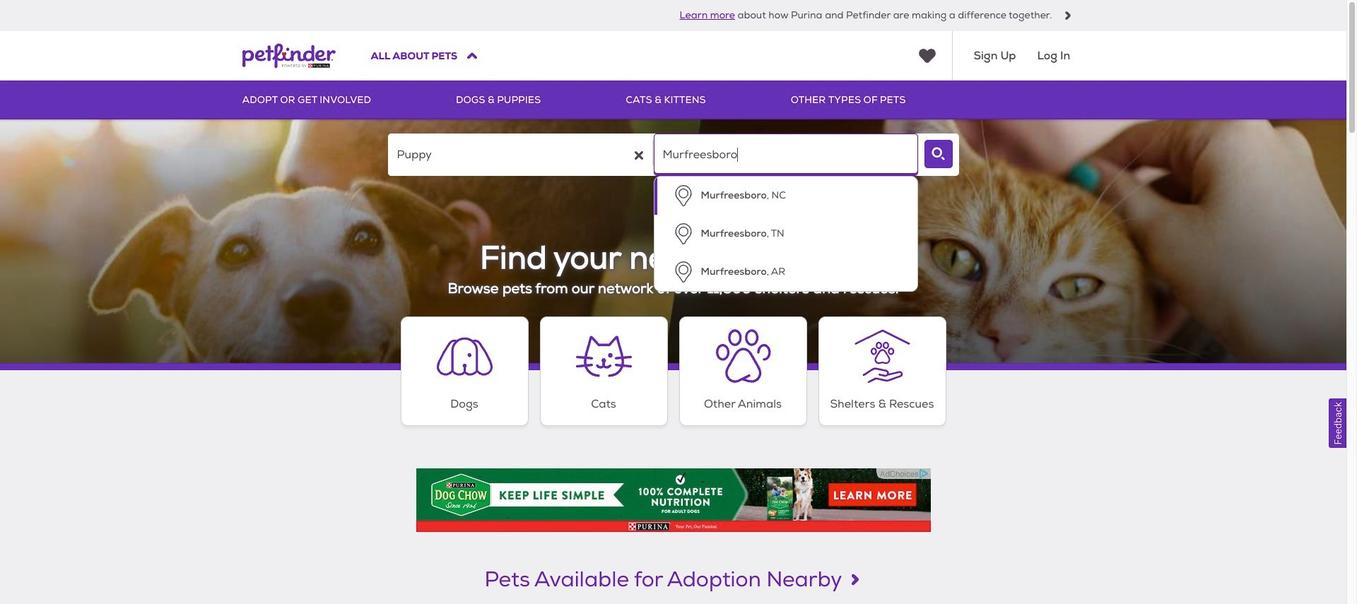 Task type: vqa. For each thing, say whether or not it's contained in the screenshot.
"privacy" alert dialog
no



Task type: locate. For each thing, give the bounding box(es) containing it.
petfinder logo image
[[242, 31, 335, 81]]

location search suggestions list box
[[654, 176, 918, 292]]

advertisement element
[[416, 468, 931, 532]]

Enter City, State, or ZIP text field
[[654, 134, 918, 176]]

Search Terrier, Kitten, etc. text field
[[388, 134, 652, 176]]



Task type: describe. For each thing, give the bounding box(es) containing it.
primary element
[[242, 81, 1105, 119]]

9c2b2 image
[[1064, 11, 1072, 20]]



